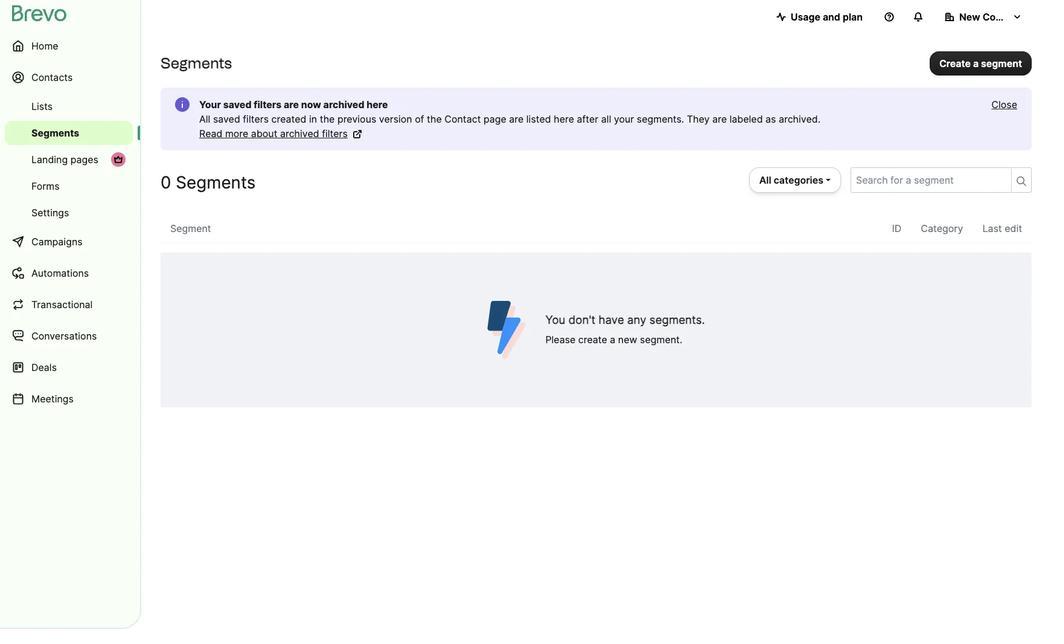Task type: locate. For each thing, give the bounding box(es) containing it.
all inside button
[[760, 174, 772, 186]]

alert
[[161, 88, 1033, 150]]

deals
[[31, 361, 57, 373]]

0 vertical spatial here
[[367, 98, 388, 111]]

your
[[614, 113, 635, 125]]

landing
[[31, 153, 68, 166]]

archived down created
[[280, 127, 319, 140]]

page
[[484, 113, 507, 125]]

0 horizontal spatial archived
[[280, 127, 319, 140]]

and
[[823, 11, 841, 23]]

0
[[161, 172, 171, 193]]

0 horizontal spatial all
[[199, 113, 211, 125]]

here left after on the top of page
[[554, 113, 575, 125]]

1 vertical spatial here
[[554, 113, 575, 125]]

all categories button
[[750, 167, 842, 193]]

contact
[[445, 113, 481, 125]]

here
[[367, 98, 388, 111], [554, 113, 575, 125]]

1 vertical spatial all
[[760, 174, 772, 186]]

0 vertical spatial archived
[[324, 98, 365, 111]]

segments.
[[637, 113, 685, 125], [650, 313, 706, 327]]

saved up more
[[213, 113, 240, 125]]

segment
[[982, 57, 1023, 69]]

0 vertical spatial all
[[199, 113, 211, 125]]

segments. inside your saved filters are now archived here all saved filters created in the previous version of the contact page are listed here after all your segments. they are labeled as archived.
[[637, 113, 685, 125]]

are right they
[[713, 113, 727, 125]]

previous
[[338, 113, 377, 125]]

id
[[893, 222, 902, 234]]

all
[[602, 113, 612, 125]]

1 horizontal spatial the
[[427, 113, 442, 125]]

all left categories
[[760, 174, 772, 186]]

archived
[[324, 98, 365, 111], [280, 127, 319, 140]]

a
[[974, 57, 980, 69], [610, 334, 616, 346]]

0 vertical spatial segments
[[161, 54, 232, 72]]

new company
[[960, 11, 1028, 23]]

0 horizontal spatial here
[[367, 98, 388, 111]]

archived inside your saved filters are now archived here all saved filters created in the previous version of the contact page are listed here after all your segments. they are labeled as archived.
[[324, 98, 365, 111]]

last edit
[[983, 222, 1023, 234]]

plan
[[843, 11, 863, 23]]

the
[[320, 113, 335, 125], [427, 113, 442, 125]]

filters up about
[[243, 113, 269, 125]]

usage and plan button
[[767, 5, 873, 29]]

0 segments
[[161, 172, 256, 193]]

filters
[[254, 98, 282, 111], [243, 113, 269, 125], [322, 127, 348, 140]]

1 horizontal spatial archived
[[324, 98, 365, 111]]

1 vertical spatial a
[[610, 334, 616, 346]]

1 vertical spatial archived
[[280, 127, 319, 140]]

archived up previous at the top of the page
[[324, 98, 365, 111]]

segments down the read
[[176, 172, 256, 193]]

lists
[[31, 100, 53, 112]]

segments up 'landing'
[[31, 127, 79, 139]]

campaigns link
[[5, 227, 133, 256]]

0 vertical spatial segments.
[[637, 113, 685, 125]]

edit
[[1006, 222, 1023, 234]]

all down your at top
[[199, 113, 211, 125]]

a left new
[[610, 334, 616, 346]]

saved
[[223, 98, 252, 111], [213, 113, 240, 125]]

filters up created
[[254, 98, 282, 111]]

2 the from the left
[[427, 113, 442, 125]]

forms
[[31, 180, 60, 192]]

create a segment button
[[930, 51, 1033, 75]]

2 vertical spatial filters
[[322, 127, 348, 140]]

1 horizontal spatial here
[[554, 113, 575, 125]]

in
[[309, 113, 317, 125]]

transactional link
[[5, 290, 133, 319]]

0 horizontal spatial are
[[284, 98, 299, 111]]

1 horizontal spatial all
[[760, 174, 772, 186]]

conversations link
[[5, 321, 133, 350]]

all categories
[[760, 174, 824, 186]]

are
[[284, 98, 299, 111], [510, 113, 524, 125], [713, 113, 727, 125]]

you
[[546, 313, 566, 327]]

here up 'version'
[[367, 98, 388, 111]]

are right page
[[510, 113, 524, 125]]

the right of
[[427, 113, 442, 125]]

read
[[199, 127, 223, 140]]

settings
[[31, 207, 69, 219]]

segments
[[161, 54, 232, 72], [31, 127, 79, 139], [176, 172, 256, 193]]

any
[[628, 313, 647, 327]]

1 horizontal spatial a
[[974, 57, 980, 69]]

0 horizontal spatial the
[[320, 113, 335, 125]]

0 vertical spatial a
[[974, 57, 980, 69]]

alert containing your saved filters are now archived here
[[161, 88, 1033, 150]]

listed
[[527, 113, 552, 125]]

they
[[687, 113, 710, 125]]

categories
[[774, 174, 824, 186]]

0 horizontal spatial a
[[610, 334, 616, 346]]

Search for a segment search field
[[852, 168, 1007, 192]]

after
[[577, 113, 599, 125]]

segments. up segment.
[[650, 313, 706, 327]]

all
[[199, 113, 211, 125], [760, 174, 772, 186]]

a right create
[[974, 57, 980, 69]]

filters down previous at the top of the page
[[322, 127, 348, 140]]

segments up your at top
[[161, 54, 232, 72]]

1 horizontal spatial are
[[510, 113, 524, 125]]

segments. right your
[[637, 113, 685, 125]]

are up created
[[284, 98, 299, 111]]

landing pages link
[[5, 147, 133, 172]]

the right in on the top of the page
[[320, 113, 335, 125]]

segment.
[[641, 334, 683, 346]]

close
[[992, 98, 1018, 111]]

1 vertical spatial saved
[[213, 113, 240, 125]]

you don't have any segments.
[[546, 313, 706, 327]]

saved right your at top
[[223, 98, 252, 111]]



Task type: vqa. For each thing, say whether or not it's contained in the screenshot.
logs,
no



Task type: describe. For each thing, give the bounding box(es) containing it.
segment
[[170, 222, 211, 234]]

new
[[960, 11, 981, 23]]

search image
[[1018, 176, 1027, 186]]

don't
[[569, 313, 596, 327]]

contacts link
[[5, 63, 133, 92]]

pages
[[71, 153, 98, 166]]

close link
[[992, 97, 1018, 112]]

company
[[983, 11, 1028, 23]]

all inside your saved filters are now archived here all saved filters created in the previous version of the contact page are listed here after all your segments. they are labeled as archived.
[[199, 113, 211, 125]]

automations link
[[5, 259, 133, 288]]

of
[[415, 113, 425, 125]]

a inside button
[[974, 57, 980, 69]]

1 vertical spatial segments.
[[650, 313, 706, 327]]

landing pages
[[31, 153, 98, 166]]

create
[[579, 334, 608, 346]]

0 vertical spatial filters
[[254, 98, 282, 111]]

home link
[[5, 31, 133, 60]]

0 vertical spatial saved
[[223, 98, 252, 111]]

your saved filters are now archived here all saved filters created in the previous version of the contact page are listed here after all your segments. they are labeled as archived.
[[199, 98, 821, 125]]

read more about archived filters link
[[199, 126, 363, 141]]

lists link
[[5, 94, 133, 118]]

meetings
[[31, 393, 74, 405]]

search button
[[1012, 169, 1032, 192]]

please create a new segment.
[[546, 334, 683, 346]]

filters inside read more about archived filters link
[[322, 127, 348, 140]]

contacts
[[31, 71, 73, 83]]

last
[[983, 222, 1003, 234]]

version
[[379, 113, 413, 125]]

conversations
[[31, 330, 97, 342]]

new
[[619, 334, 638, 346]]

archived.
[[779, 113, 821, 125]]

new company button
[[936, 5, 1033, 29]]

read more about archived filters
[[199, 127, 348, 140]]

transactional
[[31, 298, 93, 311]]

have
[[599, 313, 625, 327]]

about
[[251, 127, 278, 140]]

1 the from the left
[[320, 113, 335, 125]]

create
[[940, 57, 972, 69]]

home
[[31, 40, 58, 52]]

automations
[[31, 267, 89, 279]]

as
[[766, 113, 777, 125]]

1 vertical spatial segments
[[31, 127, 79, 139]]

usage
[[791, 11, 821, 23]]

category
[[922, 222, 964, 234]]

forms link
[[5, 174, 133, 198]]

your
[[199, 98, 221, 111]]

now
[[301, 98, 321, 111]]

1 vertical spatial filters
[[243, 113, 269, 125]]

segments link
[[5, 121, 133, 145]]

2 horizontal spatial are
[[713, 113, 727, 125]]

meetings link
[[5, 384, 133, 413]]

left___rvooi image
[[114, 155, 123, 164]]

settings link
[[5, 201, 133, 225]]

deals link
[[5, 353, 133, 382]]

created
[[272, 113, 307, 125]]

labeled
[[730, 113, 764, 125]]

please
[[546, 334, 576, 346]]

2 vertical spatial segments
[[176, 172, 256, 193]]

create a segment
[[940, 57, 1023, 69]]

usage and plan
[[791, 11, 863, 23]]

more
[[225, 127, 249, 140]]

campaigns
[[31, 236, 83, 248]]



